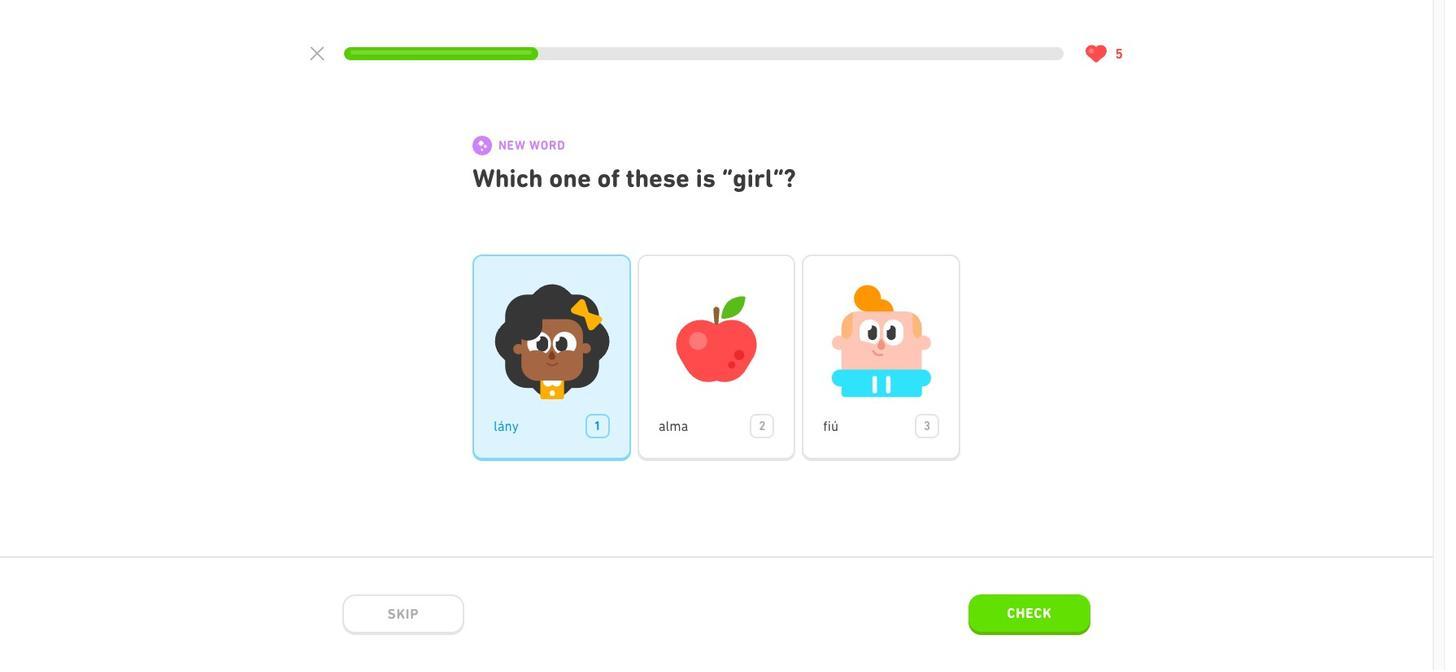 Task type: describe. For each thing, give the bounding box(es) containing it.
"girl"?
[[722, 163, 796, 194]]

new
[[499, 138, 526, 153]]

word
[[529, 138, 565, 153]]

lány
[[494, 418, 519, 434]]

one
[[549, 163, 591, 194]]

check button
[[969, 594, 1091, 635]]

fiú
[[823, 418, 839, 434]]

2
[[759, 419, 766, 433]]

check
[[1007, 605, 1052, 621]]

new word
[[499, 138, 565, 153]]



Task type: locate. For each thing, give the bounding box(es) containing it.
5
[[1115, 46, 1123, 62]]

None radio
[[472, 255, 631, 461], [637, 255, 796, 461], [802, 255, 960, 461], [472, 255, 631, 461], [637, 255, 796, 461], [802, 255, 960, 461]]

alma
[[658, 418, 688, 434]]

skip button
[[342, 594, 464, 635]]

is
[[696, 163, 716, 194]]

of
[[597, 163, 620, 194]]

progress bar
[[344, 47, 1063, 60]]

which one of these is "girl"?
[[472, 163, 796, 194]]

which
[[472, 163, 543, 194]]

these
[[626, 163, 690, 194]]

skip
[[388, 606, 419, 622]]

1
[[594, 419, 601, 433]]

choice option group
[[472, 255, 960, 461]]

3
[[924, 419, 930, 433]]



Task type: vqa. For each thing, say whether or not it's contained in the screenshot.
m u c h
no



